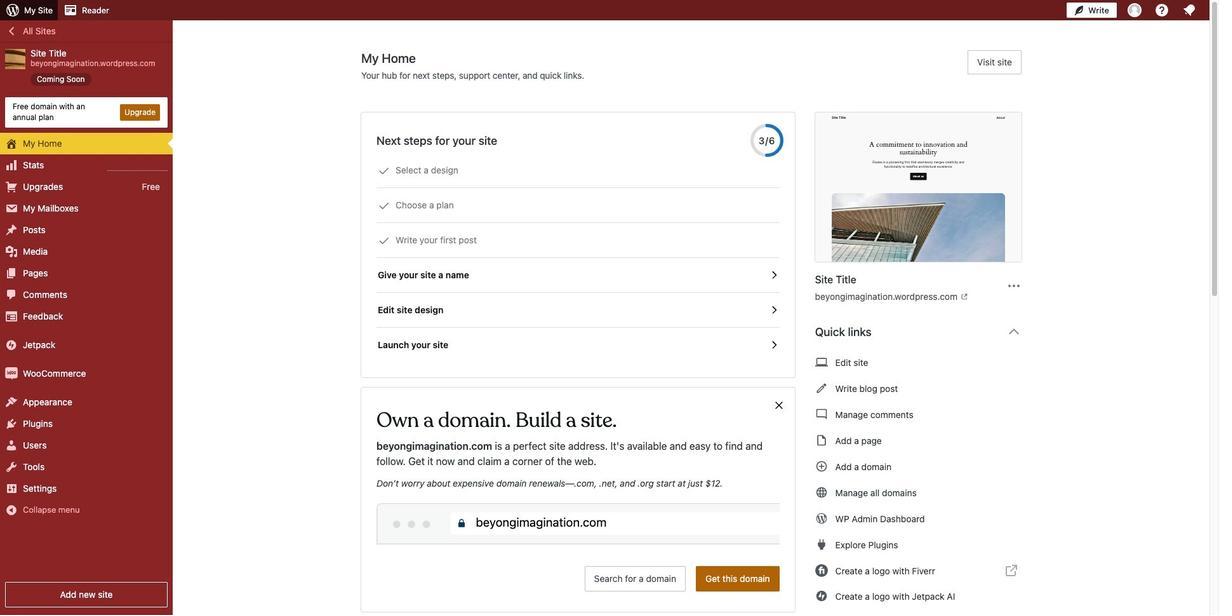 Task type: describe. For each thing, give the bounding box(es) containing it.
edit image
[[816, 381, 828, 396]]

highest hourly views 0 image
[[107, 162, 168, 171]]

2 task complete image from the top
[[379, 235, 390, 247]]

1 task enabled image from the top
[[769, 269, 780, 281]]

laptop image
[[816, 355, 828, 370]]

insert_drive_file image
[[816, 433, 828, 448]]

1 task complete image from the top
[[379, 200, 390, 212]]

help image
[[1155, 3, 1170, 18]]

my profile image
[[1128, 3, 1142, 17]]



Task type: locate. For each thing, give the bounding box(es) containing it.
3 task enabled image from the top
[[769, 339, 780, 351]]

img image
[[5, 338, 18, 351], [5, 367, 18, 380]]

main content
[[362, 50, 1032, 615]]

1 vertical spatial task complete image
[[379, 235, 390, 247]]

2 img image from the top
[[5, 367, 18, 380]]

launchpad checklist element
[[377, 153, 780, 362]]

task complete image
[[379, 200, 390, 212], [379, 235, 390, 247]]

0 vertical spatial task complete image
[[379, 200, 390, 212]]

manage your notifications image
[[1182, 3, 1198, 18]]

1 img image from the top
[[5, 338, 18, 351]]

mode_comment image
[[816, 407, 828, 422]]

task enabled image
[[769, 269, 780, 281], [769, 304, 780, 316], [769, 339, 780, 351]]

task complete image
[[379, 165, 390, 177]]

1 vertical spatial img image
[[5, 367, 18, 380]]

0 vertical spatial img image
[[5, 338, 18, 351]]

0 vertical spatial task enabled image
[[769, 269, 780, 281]]

1 vertical spatial task enabled image
[[769, 304, 780, 316]]

2 task enabled image from the top
[[769, 304, 780, 316]]

dismiss domain name promotion image
[[774, 398, 785, 413]]

progress bar
[[751, 124, 784, 157]]

2 vertical spatial task enabled image
[[769, 339, 780, 351]]

more options for site site title image
[[1007, 278, 1022, 293]]



Task type: vqa. For each thing, say whether or not it's contained in the screenshot.
"Upgrades"
no



